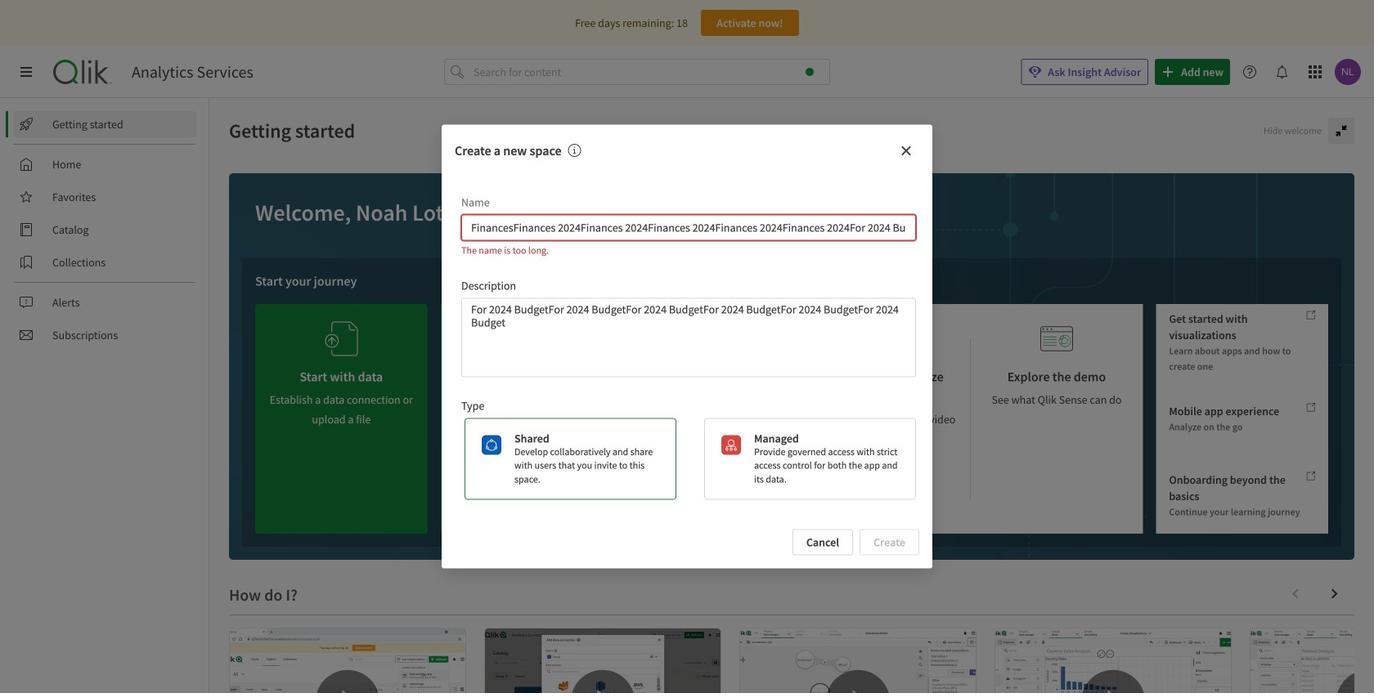 Task type: locate. For each thing, give the bounding box(es) containing it.
dialog
[[442, 125, 933, 569]]

option group
[[458, 418, 916, 501]]

home badge image
[[806, 68, 814, 76]]

invite users image
[[511, 311, 543, 354]]

None text field
[[462, 215, 916, 241], [462, 298, 916, 377], [462, 215, 916, 241], [462, 298, 916, 377]]

analyze sample data image
[[696, 317, 729, 361]]

close sidebar menu image
[[20, 65, 33, 79]]

main content
[[209, 98, 1375, 694]]



Task type: vqa. For each thing, say whether or not it's contained in the screenshot.
Analyze sample data image at the right of the page
yes



Task type: describe. For each thing, give the bounding box(es) containing it.
navigation pane element
[[0, 105, 209, 355]]

analytics services element
[[132, 62, 254, 82]]

close image
[[900, 144, 913, 157]]

hide welcome image
[[1335, 124, 1348, 137]]

explore the demo image
[[1041, 317, 1074, 361]]



